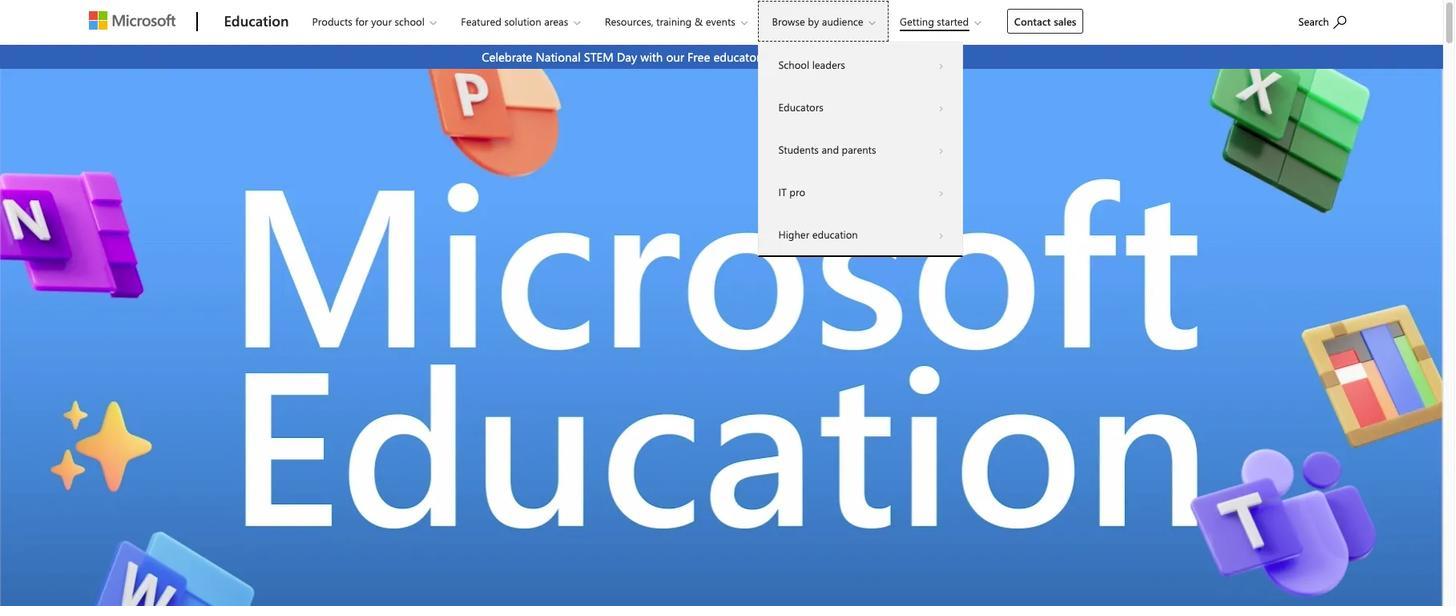 Task type: locate. For each thing, give the bounding box(es) containing it.
0 horizontal spatial stem
[[584, 49, 614, 65]]

1 vertical spatial for
[[806, 49, 821, 65]]

featured
[[461, 14, 502, 28]]

for
[[355, 14, 368, 28], [806, 49, 821, 65]]

classroom
[[897, 49, 950, 65]]

school
[[779, 58, 810, 71]]

education
[[813, 228, 858, 241]]

getting started button
[[887, 1, 994, 42]]

your right in
[[870, 49, 894, 65]]

your
[[371, 14, 392, 28], [870, 49, 894, 65]]

0 horizontal spatial for
[[355, 14, 368, 28]]

1 horizontal spatial your
[[870, 49, 894, 65]]

areas
[[544, 14, 569, 28]]

celebrate
[[482, 49, 533, 65]]

guide
[[772, 49, 802, 65]]

0 vertical spatial your
[[371, 14, 392, 28]]

getting started
[[900, 14, 970, 28]]

stem left in
[[824, 49, 854, 65]]

parents
[[842, 143, 877, 156]]

1 vertical spatial your
[[870, 49, 894, 65]]

stem left day
[[584, 49, 614, 65]]

browse by audience
[[772, 14, 864, 28]]

it
[[779, 185, 787, 199]]

contact sales link
[[1008, 9, 1084, 34]]

higher
[[779, 228, 810, 241]]

>
[[954, 49, 962, 65]]

higher education button
[[760, 213, 963, 256]]

celebrate national stem day with our free educator's guide for stem in your classroom >
[[482, 49, 962, 65]]

training
[[657, 14, 692, 28]]

education link
[[216, 1, 297, 44]]

your inside 'dropdown button'
[[371, 14, 392, 28]]

started
[[938, 14, 970, 28]]

your left school
[[371, 14, 392, 28]]

featured solution areas button
[[448, 1, 593, 42]]

school leaders
[[779, 58, 846, 71]]

for right guide
[[806, 49, 821, 65]]

school
[[395, 14, 425, 28]]

students
[[779, 143, 819, 156]]

it pro
[[779, 185, 806, 199]]

0 vertical spatial for
[[355, 14, 368, 28]]

by
[[808, 14, 820, 28]]

0 horizontal spatial your
[[371, 14, 392, 28]]

browse by audience button
[[759, 1, 889, 42]]

1 horizontal spatial stem
[[824, 49, 854, 65]]

solution
[[505, 14, 542, 28]]

for right products
[[355, 14, 368, 28]]

in
[[857, 49, 867, 65]]

stem
[[584, 49, 614, 65], [824, 49, 854, 65]]



Task type: describe. For each thing, give the bounding box(es) containing it.
higher education
[[779, 228, 858, 241]]

free
[[688, 49, 711, 65]]

2 stem from the left
[[824, 49, 854, 65]]

events
[[706, 14, 736, 28]]

students and parents button
[[760, 128, 963, 171]]

students and parents
[[779, 143, 877, 156]]

browse
[[772, 14, 806, 28]]

day
[[617, 49, 638, 65]]

featured solution areas
[[461, 14, 569, 28]]

educators button
[[760, 86, 963, 128]]

resources,
[[605, 14, 654, 28]]

resources, training & events button
[[592, 1, 761, 42]]

&
[[695, 14, 703, 28]]

1 stem from the left
[[584, 49, 614, 65]]

it pro button
[[760, 171, 963, 213]]

search button
[[1292, 2, 1354, 38]]

products for your school button
[[299, 1, 450, 42]]

resources, training & events
[[605, 14, 736, 28]]

contact
[[1015, 14, 1052, 28]]

our
[[667, 49, 685, 65]]

with
[[641, 49, 663, 65]]

audience
[[822, 14, 864, 28]]

products for your school
[[312, 14, 425, 28]]

educator's
[[714, 49, 769, 65]]

school leaders button
[[760, 43, 963, 86]]

celebrate national stem day with our free educator's guide for stem in your classroom > link
[[0, 45, 1444, 69]]

leaders
[[813, 58, 846, 71]]

sales
[[1054, 14, 1077, 28]]

national
[[536, 49, 581, 65]]

for inside 'dropdown button'
[[355, 14, 368, 28]]

Search search field
[[1291, 2, 1363, 38]]

pro
[[790, 185, 806, 199]]

microsoft image
[[89, 11, 175, 30]]

education
[[224, 11, 289, 30]]

search
[[1299, 14, 1330, 28]]

educators
[[779, 100, 824, 114]]

products
[[312, 14, 353, 28]]

getting
[[900, 14, 935, 28]]

contact sales
[[1015, 14, 1077, 28]]

1 horizontal spatial for
[[806, 49, 821, 65]]

and
[[822, 143, 839, 156]]



Task type: vqa. For each thing, say whether or not it's contained in the screenshot.
PLAN in Microsoft 365 is a subscription that includes the most collaborative, up-to-date features in one seamless, integrated experience. Microsoft 365 includes the robust Office desktop apps that you're familiar with, like Word, PowerPoint, and Excel. You also get extra online storage and cloud-connected features that let you collaborate on files in real time. With a subscription, you'll always have the latest features, fixes, and security updates along with ongoing tech support at no extra cost. You can choose to pay for your subscription on a monthly or yearly basis, and the Microsoft 365 Family plan lets you share your subscription with your family for up to 6 people, and use your apps on multiple PCs, Macs, tablets, and phones.
no



